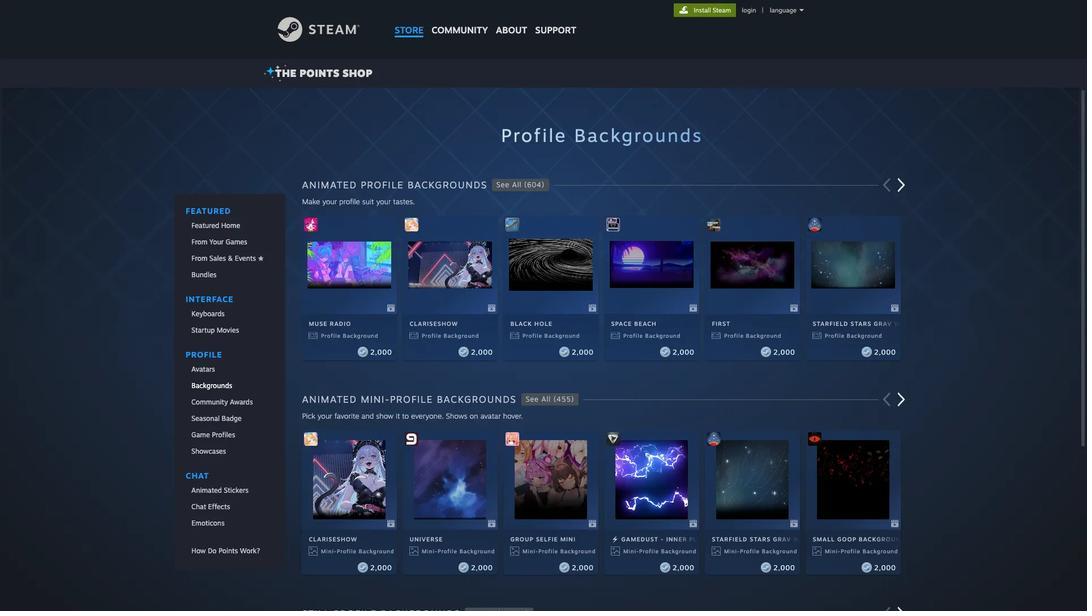Task type: describe. For each thing, give the bounding box(es) containing it.
pick your favorite and show it to everyone. shows on avatar hover.
[[302, 412, 523, 421]]

startup
[[191, 326, 215, 335]]

profile background for black hole
[[523, 332, 580, 339]]

make your profile suit your tastes.
[[302, 197, 415, 206]]

to
[[402, 412, 409, 421]]

bundles link
[[174, 267, 285, 283]]

show
[[376, 412, 394, 421]]

community link
[[428, 0, 492, 41]]

muse radio
[[309, 320, 351, 327]]

community
[[191, 398, 228, 407]]

mosaique neko waifus 5 image
[[506, 433, 520, 446]]

install steam link
[[674, 3, 736, 17]]

mini-profile background for small goop background
[[825, 549, 899, 555]]

animated mini-profile backgrounds
[[302, 394, 517, 406]]

how do points work?
[[191, 547, 260, 556]]

steam
[[713, 6, 731, 14]]

group selfie mini
[[511, 536, 576, 543]]

2,000 for the mosaique neko waifus 5 image
[[572, 564, 594, 573]]

your
[[209, 238, 223, 246]]

your for mini-
[[318, 412, 332, 421]]

see for animated profile backgrounds
[[497, 181, 510, 189]]

support link
[[531, 0, 581, 39]]

support
[[535, 24, 577, 36]]

home
[[221, 221, 240, 230]]

goop
[[838, 536, 857, 543]]

showcases
[[191, 447, 226, 456]]

animated for animated stickers
[[191, 487, 222, 495]]

keyboards link
[[174, 306, 285, 322]]

and
[[362, 412, 374, 421]]

avatar
[[481, 412, 501, 421]]

selfie
[[536, 536, 558, 543]]

effects
[[208, 503, 230, 511]]

profile background for muse radio
[[321, 332, 379, 339]]

it
[[396, 412, 400, 421]]

login | language
[[742, 6, 797, 14]]

see all (455)
[[526, 395, 574, 404]]

2,000 for 'retrowave' icon
[[673, 348, 695, 357]]

all for animated profile backgrounds
[[512, 181, 522, 189]]

mini
[[561, 536, 576, 543]]

avatars
[[191, 365, 215, 374]]

shop
[[343, 67, 373, 79]]

your right suit
[[376, 197, 391, 206]]

mini- for small goop background
[[825, 549, 841, 555]]

space
[[611, 320, 632, 327]]

-
[[661, 536, 664, 543]]

universe
[[410, 536, 443, 543]]

1 vertical spatial points
[[218, 547, 238, 556]]

see all (604) button
[[492, 179, 549, 191]]

all for animated mini-profile backgrounds
[[542, 395, 551, 404]]

login
[[742, 6, 756, 14]]

2,000 for starfield icon
[[774, 564, 796, 573]]

avatars link
[[174, 362, 285, 377]]

zup! 9 image
[[405, 433, 419, 446]]

on
[[470, 412, 478, 421]]

animated stickers
[[191, 487, 248, 495]]

game profiles link
[[174, 428, 285, 443]]

small goop background
[[813, 536, 906, 543]]

from sales & events link
[[174, 251, 285, 266]]

&
[[228, 254, 233, 263]]

profile
[[339, 197, 360, 206]]

miss neko 3 image for profile background
[[405, 218, 419, 232]]

first
[[712, 320, 731, 327]]

movies
[[216, 326, 239, 335]]

keyboards
[[191, 310, 224, 318]]

2,000 for miss neko 3 image for mini-profile background
[[371, 564, 393, 573]]

see for animated mini-profile backgrounds
[[526, 395, 539, 404]]

store
[[395, 24, 424, 36]]

the points shop link
[[264, 64, 377, 82]]

⚡️
[[611, 536, 619, 543]]

the points shop
[[275, 67, 373, 79]]

community awards link
[[174, 395, 285, 410]]

events
[[235, 254, 256, 263]]

2,000 for muse dash image
[[371, 348, 393, 357]]

plasma
[[690, 536, 717, 543]]

starfield image
[[808, 218, 822, 232]]

2,000 for cult of the lamb image
[[875, 564, 897, 573]]

|
[[762, 6, 764, 14]]

language
[[770, 6, 797, 14]]

chat
[[191, 503, 206, 511]]

retrowave image
[[607, 218, 620, 232]]

showcases link
[[174, 444, 285, 459]]

beach
[[634, 320, 657, 327]]

grav for profile background
[[874, 320, 892, 327]]

the
[[275, 67, 297, 79]]

featured home
[[191, 221, 240, 230]]

starfield image
[[708, 433, 721, 446]]

everyone.
[[411, 412, 444, 421]]

see all (455) link
[[517, 394, 579, 406]]

mini-profile background for group selfie mini
[[523, 549, 596, 555]]

game
[[191, 431, 210, 440]]

your for profile
[[322, 197, 337, 206]]

shows
[[446, 412, 468, 421]]

how do points work? link
[[174, 544, 285, 559]]

bundles
[[191, 271, 216, 279]]

animated for animated mini-profile backgrounds
[[302, 394, 357, 406]]

group
[[511, 536, 534, 543]]

work?
[[240, 547, 260, 556]]

2,000 for zup! 9 "icon"
[[472, 564, 494, 573]]

animated profile backgrounds
[[302, 179, 488, 191]]



Task type: vqa. For each thing, say whether or not it's contained in the screenshot.
OF
no



Task type: locate. For each thing, give the bounding box(es) containing it.
0 horizontal spatial grav
[[773, 536, 792, 543]]

your
[[322, 197, 337, 206], [376, 197, 391, 206], [318, 412, 332, 421]]

profile background for clariseshow
[[422, 332, 480, 339]]

all left (455)
[[542, 395, 551, 404]]

1 vertical spatial stars
[[750, 536, 771, 543]]

5 mini-profile background from the left
[[725, 549, 798, 555]]

1 horizontal spatial miss neko 3 image
[[405, 218, 419, 232]]

your right the pick
[[318, 412, 332, 421]]

startup movies
[[191, 326, 239, 335]]

login link
[[740, 6, 759, 14]]

0 vertical spatial stars
[[851, 320, 872, 327]]

profile background for space beach
[[624, 332, 681, 339]]

1 vertical spatial all
[[542, 395, 551, 404]]

mini-profile background for starfield stars grav wave
[[725, 549, 798, 555]]

see left (604)
[[497, 181, 510, 189]]

from for from sales & events
[[191, 254, 207, 263]]

hover.
[[503, 412, 523, 421]]

install
[[694, 6, 711, 14]]

2 from from the top
[[191, 254, 207, 263]]

from left your
[[191, 238, 207, 246]]

2,000 for miss neko 3 image associated with profile background
[[472, 348, 494, 357]]

0 horizontal spatial clariseshow
[[309, 536, 358, 543]]

your right 'make'
[[322, 197, 337, 206]]

miss neko 3 image down tastes. on the top left of page
[[405, 218, 419, 232]]

0 vertical spatial starfield
[[813, 320, 849, 327]]

animated stickers link
[[174, 483, 285, 498]]

mini- for ⚡️ gamedust - inner plasma
[[624, 549, 640, 555]]

0 vertical spatial grav
[[874, 320, 892, 327]]

0 horizontal spatial all
[[512, 181, 522, 189]]

0 vertical spatial wave
[[895, 320, 914, 327]]

2,000 for the debut collection image
[[572, 348, 594, 357]]

starfield for mini-profile background
[[712, 536, 748, 543]]

starfield for profile background
[[813, 320, 849, 327]]

seasonal badge link
[[174, 411, 285, 427]]

1 vertical spatial clariseshow
[[309, 536, 358, 543]]

wave for profile background
[[895, 320, 914, 327]]

1 from from the top
[[191, 238, 207, 246]]

1 vertical spatial grav
[[773, 536, 792, 543]]

animated up 'make'
[[302, 179, 357, 191]]

2,000 for dinosaur hunt puzzle image
[[774, 348, 796, 357]]

profile backgrounds
[[501, 124, 703, 147]]

0 vertical spatial miss neko 3 image
[[405, 218, 419, 232]]

5 profile background from the left
[[725, 332, 782, 339]]

emoticons
[[191, 519, 224, 528]]

0 horizontal spatial see
[[497, 181, 510, 189]]

awards
[[230, 398, 253, 407]]

1 vertical spatial wave
[[794, 536, 813, 543]]

2 mini-profile background from the left
[[422, 549, 496, 555]]

mini- for clariseshow
[[321, 549, 337, 555]]

profiles
[[212, 431, 235, 440]]

2 vertical spatial animated
[[191, 487, 222, 495]]

1 horizontal spatial all
[[542, 395, 551, 404]]

mini-profile background for universe
[[422, 549, 496, 555]]

mini-profile background for clariseshow
[[321, 549, 395, 555]]

hole
[[535, 320, 553, 327]]

wave for mini-profile background
[[794, 536, 813, 543]]

clariseshow
[[410, 320, 458, 327], [309, 536, 358, 543]]

see all (455) button
[[521, 394, 579, 406]]

game profiles
[[191, 431, 235, 440]]

see all (604)
[[497, 181, 545, 189]]

animated up chat effects
[[191, 487, 222, 495]]

about link
[[492, 0, 531, 39]]

radio
[[330, 320, 351, 327]]

4 mini-profile background from the left
[[624, 549, 697, 555]]

1 horizontal spatial wave
[[895, 320, 914, 327]]

stickers
[[224, 487, 248, 495]]

muse dash image
[[304, 218, 318, 232]]

from up bundles
[[191, 254, 207, 263]]

1 horizontal spatial see
[[526, 395, 539, 404]]

the debut collection image
[[506, 218, 520, 232]]

neverout image
[[607, 433, 620, 446]]

2,000
[[371, 348, 393, 357], [472, 348, 494, 357], [572, 348, 594, 357], [673, 348, 695, 357], [774, 348, 796, 357], [875, 348, 897, 357], [371, 564, 393, 573], [472, 564, 494, 573], [572, 564, 594, 573], [673, 564, 695, 573], [774, 564, 796, 573], [875, 564, 897, 573]]

stars for profile
[[750, 536, 771, 543]]

dinosaur hunt puzzle image
[[708, 218, 721, 232]]

all left (604)
[[512, 181, 522, 189]]

miss neko 3 image down the pick
[[304, 433, 318, 446]]

mini- for starfield stars grav wave
[[725, 549, 741, 555]]

backgrounds link
[[174, 378, 285, 394]]

0 vertical spatial animated
[[302, 179, 357, 191]]

chat effects link
[[174, 500, 285, 515]]

wave
[[895, 320, 914, 327], [794, 536, 813, 543]]

featured
[[191, 221, 219, 230]]

from for from your games
[[191, 238, 207, 246]]

3 mini-profile background from the left
[[523, 549, 596, 555]]

see
[[497, 181, 510, 189], [526, 395, 539, 404]]

6 profile background from the left
[[825, 332, 883, 339]]

1 vertical spatial starfield
[[712, 536, 748, 543]]

tastes.
[[393, 197, 415, 206]]

from inside from your games link
[[191, 238, 207, 246]]

1 mini-profile background from the left
[[321, 549, 395, 555]]

mini- for universe
[[422, 549, 438, 555]]

1 horizontal spatial points
[[300, 67, 340, 79]]

1 profile background from the left
[[321, 332, 379, 339]]

starfield stars grav wave for background
[[813, 320, 914, 327]]

1 horizontal spatial clariseshow
[[410, 320, 458, 327]]

starfield stars grav wave
[[813, 320, 914, 327], [712, 536, 813, 543]]

starfield stars grav wave for profile
[[712, 536, 813, 543]]

stars for background
[[851, 320, 872, 327]]

points right do
[[218, 547, 238, 556]]

starfield
[[813, 320, 849, 327], [712, 536, 748, 543]]

how
[[191, 547, 206, 556]]

0 vertical spatial see
[[497, 181, 510, 189]]

1 vertical spatial see
[[526, 395, 539, 404]]

all inside "link"
[[542, 395, 551, 404]]

stars
[[851, 320, 872, 327], [750, 536, 771, 543]]

1 vertical spatial miss neko 3 image
[[304, 433, 318, 446]]

mini-
[[361, 394, 390, 406], [321, 549, 337, 555], [422, 549, 438, 555], [523, 549, 539, 555], [624, 549, 640, 555], [725, 549, 741, 555], [825, 549, 841, 555]]

inner
[[666, 536, 687, 543]]

mini-profile background for ⚡️ gamedust - inner plasma
[[624, 549, 697, 555]]

1 horizontal spatial starfield
[[813, 320, 849, 327]]

0 horizontal spatial miss neko 3 image
[[304, 433, 318, 446]]

2,000 for starfield image
[[875, 348, 897, 357]]

see inside "link"
[[526, 395, 539, 404]]

points right the
[[300, 67, 340, 79]]

miss neko 3 image for mini-profile background
[[304, 433, 318, 446]]

gamedust
[[622, 536, 659, 543]]

community
[[432, 24, 488, 36]]

mini-profile background
[[321, 549, 395, 555], [422, 549, 496, 555], [523, 549, 596, 555], [624, 549, 697, 555], [725, 549, 798, 555], [825, 549, 899, 555]]

animated for animated profile backgrounds
[[302, 179, 357, 191]]

chat effects
[[191, 503, 230, 511]]

2,000 for "neverout" 'icon'
[[673, 564, 695, 573]]

profile background for first
[[725, 332, 782, 339]]

0 horizontal spatial stars
[[750, 536, 771, 543]]

1 vertical spatial starfield stars grav wave
[[712, 536, 813, 543]]

startup movies link
[[174, 323, 285, 338]]

miss neko 3 image
[[405, 218, 419, 232], [304, 433, 318, 446]]

games
[[225, 238, 247, 246]]

make
[[302, 197, 320, 206]]

6 mini-profile background from the left
[[825, 549, 899, 555]]

muse
[[309, 320, 328, 327]]

1 vertical spatial animated
[[302, 394, 357, 406]]

profile background for starfield stars grav wave
[[825, 332, 883, 339]]

small
[[813, 536, 835, 543]]

1 horizontal spatial grav
[[874, 320, 892, 327]]

from your games link
[[174, 234, 285, 250]]

from sales & events
[[191, 254, 256, 263]]

(604)
[[525, 181, 545, 189]]

profile background
[[321, 332, 379, 339], [422, 332, 480, 339], [523, 332, 580, 339], [624, 332, 681, 339], [725, 332, 782, 339], [825, 332, 883, 339]]

pick
[[302, 412, 315, 421]]

0 vertical spatial points
[[300, 67, 340, 79]]

about
[[496, 24, 527, 36]]

0 vertical spatial clariseshow
[[410, 320, 458, 327]]

sales
[[209, 254, 226, 263]]

from inside from sales & events link
[[191, 254, 207, 263]]

0 horizontal spatial starfield
[[712, 536, 748, 543]]

0 horizontal spatial wave
[[794, 536, 813, 543]]

black hole
[[511, 320, 553, 327]]

see left (455)
[[526, 395, 539, 404]]

see all (604) link
[[488, 179, 549, 191]]

1 horizontal spatial stars
[[851, 320, 872, 327]]

4 profile background from the left
[[624, 332, 681, 339]]

2 profile background from the left
[[422, 332, 480, 339]]

from your games
[[191, 238, 247, 246]]

mini- for group selfie mini
[[523, 549, 539, 555]]

black
[[511, 320, 532, 327]]

clariseshow for mini-
[[309, 536, 358, 543]]

0 vertical spatial from
[[191, 238, 207, 246]]

store link
[[391, 0, 428, 41]]

grav for mini-profile background
[[773, 536, 792, 543]]

from
[[191, 238, 207, 246], [191, 254, 207, 263]]

3 profile background from the left
[[523, 332, 580, 339]]

cult of the lamb image
[[808, 433, 822, 446]]

seasonal badge
[[191, 415, 241, 423]]

1 vertical spatial from
[[191, 254, 207, 263]]

clariseshow for profile
[[410, 320, 458, 327]]

0 vertical spatial all
[[512, 181, 522, 189]]

suit
[[362, 197, 374, 206]]

favorite
[[335, 412, 359, 421]]

0 vertical spatial starfield stars grav wave
[[813, 320, 914, 327]]

0 horizontal spatial points
[[218, 547, 238, 556]]

install steam
[[694, 6, 731, 14]]

community awards
[[191, 398, 253, 407]]

emoticons link
[[174, 516, 285, 531]]

animated up favorite
[[302, 394, 357, 406]]



